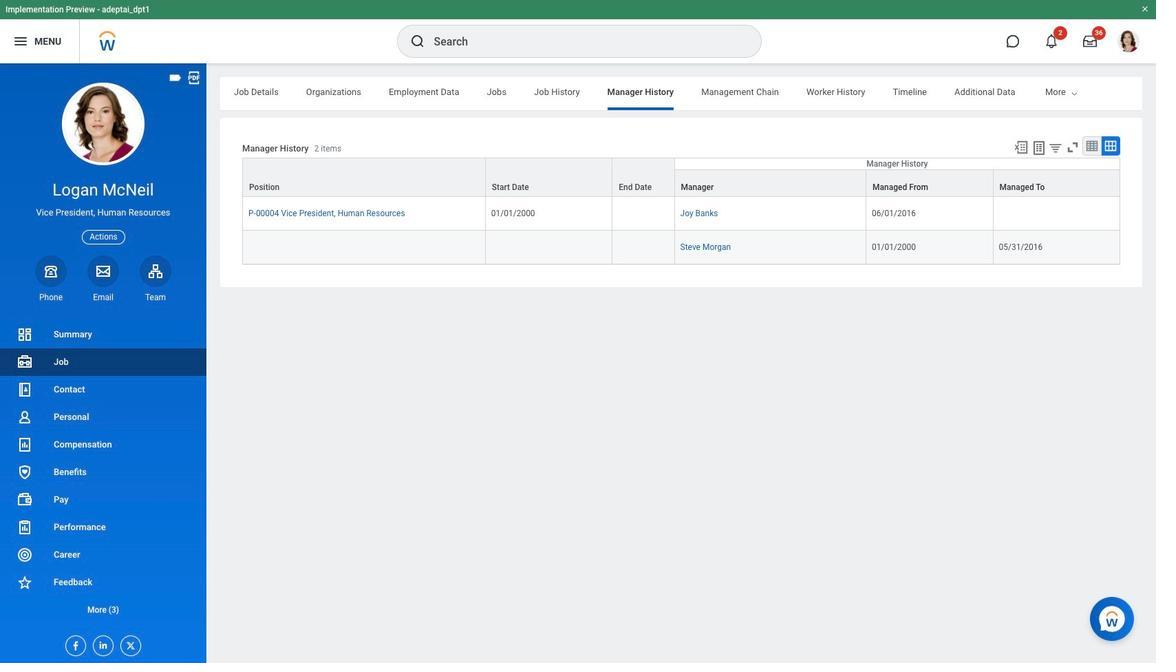 Task type: locate. For each thing, give the bounding box(es) containing it.
feedback image
[[17, 574, 33, 591]]

mail image
[[95, 263, 112, 279]]

tag image
[[168, 70, 183, 85]]

job image
[[17, 354, 33, 370]]

phone image
[[41, 263, 61, 279]]

view team image
[[147, 263, 164, 279]]

notifications large image
[[1045, 34, 1059, 48]]

4 row from the top
[[242, 231, 1121, 264]]

x image
[[121, 636, 136, 651]]

3 row from the top
[[242, 197, 1121, 231]]

performance image
[[17, 519, 33, 536]]

cell
[[613, 197, 675, 231], [994, 197, 1121, 231], [242, 231, 486, 264], [486, 231, 613, 264], [613, 231, 675, 264]]

select to filter grid data image
[[1049, 140, 1064, 155]]

row
[[242, 158, 1121, 197], [242, 169, 1121, 197], [242, 197, 1121, 231], [242, 231, 1121, 264]]

toolbar
[[1008, 136, 1121, 158]]

facebook image
[[66, 636, 81, 651]]

Search Workday  search field
[[434, 26, 733, 56]]

profile logan mcneil image
[[1118, 30, 1140, 55]]

banner
[[0, 0, 1157, 63]]

close environment banner image
[[1142, 5, 1150, 13]]

list
[[0, 321, 207, 624]]

tab list
[[220, 77, 1157, 110]]

contact image
[[17, 381, 33, 398]]



Task type: describe. For each thing, give the bounding box(es) containing it.
pay image
[[17, 492, 33, 508]]

expand table image
[[1104, 139, 1118, 153]]

search image
[[409, 33, 426, 50]]

benefits image
[[17, 464, 33, 481]]

2 row from the top
[[242, 169, 1121, 197]]

justify image
[[12, 33, 29, 50]]

export to excel image
[[1014, 140, 1029, 155]]

career image
[[17, 547, 33, 563]]

fullscreen image
[[1066, 140, 1081, 155]]

summary image
[[17, 326, 33, 343]]

phone logan mcneil element
[[35, 292, 67, 303]]

team logan mcneil element
[[140, 292, 171, 303]]

export to worksheets image
[[1031, 140, 1048, 156]]

personal image
[[17, 409, 33, 426]]

compensation image
[[17, 437, 33, 453]]

linkedin image
[[94, 636, 109, 651]]

1 row from the top
[[242, 158, 1121, 197]]

inbox large image
[[1084, 34, 1098, 48]]

view printable version (pdf) image
[[187, 70, 202, 85]]

navigation pane region
[[0, 63, 207, 663]]

email logan mcneil element
[[87, 292, 119, 303]]

table image
[[1086, 139, 1100, 153]]



Task type: vqa. For each thing, say whether or not it's contained in the screenshot.
Conduct
no



